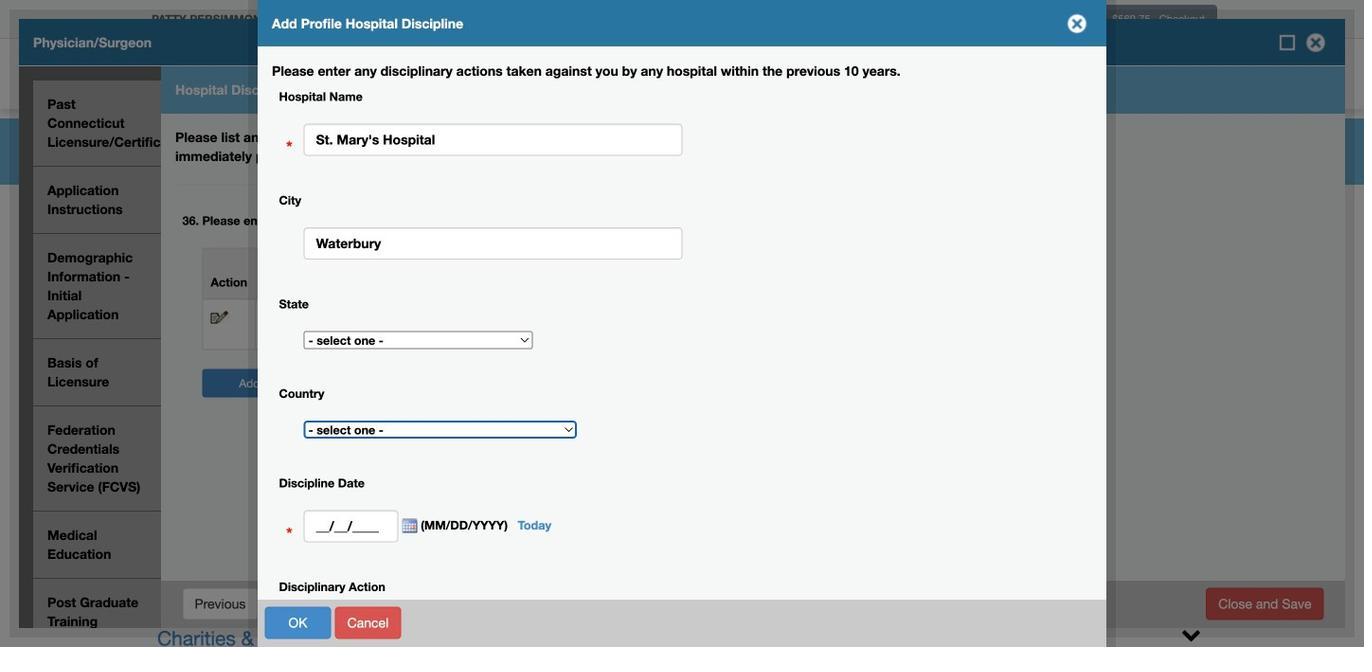 Task type: describe. For each thing, give the bounding box(es) containing it.
<b><center>state of connecticut<br>
 online elicense website</center></b> image
[[142, 43, 369, 74]]

edit this row image
[[211, 312, 230, 324]]

0 horizontal spatial close window image
[[1062, 9, 1093, 39]]



Task type: locate. For each thing, give the bounding box(es) containing it.
None button
[[182, 588, 258, 620], [262, 588, 314, 620], [1207, 588, 1324, 620], [265, 607, 331, 639], [335, 607, 401, 639], [182, 588, 258, 620], [262, 588, 314, 620], [1207, 588, 1324, 620], [265, 607, 331, 639], [335, 607, 401, 639]]

1 horizontal spatial close window image
[[1301, 27, 1331, 58]]

None text field
[[304, 124, 683, 156], [304, 510, 399, 543], [304, 124, 683, 156], [304, 510, 399, 543]]

close window image
[[1062, 9, 1093, 39], [1301, 27, 1331, 58]]

None text field
[[304, 227, 683, 260]]

None image field
[[399, 519, 418, 534]]

maximize/minimize image
[[1278, 33, 1297, 52]]



Task type: vqa. For each thing, say whether or not it's contained in the screenshot.
checkbox
no



